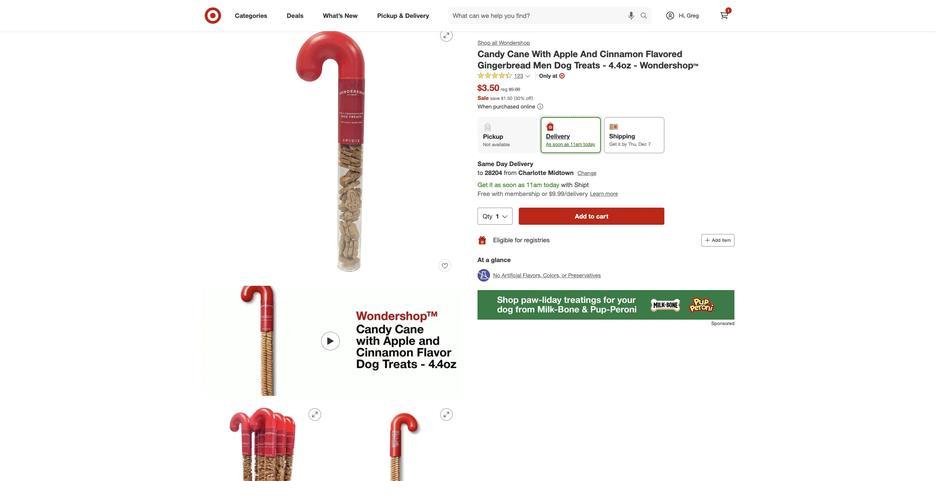 Task type: describe. For each thing, give the bounding box(es) containing it.
30
[[515, 96, 520, 101]]

1 - from the left
[[603, 59, 606, 70]]

&
[[399, 12, 404, 19]]

registries
[[524, 236, 550, 244]]

reg
[[501, 87, 508, 92]]

candy cane with apple and cinnamon flavored gingerbread men dog treats - 4.4oz - wondershop&#8482;, 3 of 5 image
[[202, 403, 327, 482]]

thu,
[[628, 141, 637, 147]]

greg
[[687, 12, 699, 19]]

search button
[[637, 7, 656, 26]]

candy cane with apple and cinnamon flavored gingerbread men dog treats - 4.4oz - wondershop&#8482;, 1 of 5 image
[[202, 23, 459, 280]]

1 inside 'link'
[[728, 8, 730, 13]]

$5.00
[[509, 87, 520, 92]]

0 horizontal spatial dog
[[237, 8, 248, 14]]

off
[[526, 96, 532, 101]]

no artificial flavors, colors, or preservatives
[[493, 272, 601, 279]]

a
[[486, 256, 489, 264]]

charlotte
[[518, 169, 546, 177]]

at a glance
[[478, 256, 511, 264]]

advertisement region
[[478, 290, 735, 320]]

membership
[[505, 190, 540, 198]]

day
[[496, 160, 508, 168]]

28204
[[485, 169, 502, 177]]

change button
[[577, 169, 597, 178]]

as
[[546, 141, 551, 147]]

shop
[[478, 39, 491, 46]]

learn
[[590, 191, 604, 197]]

qty
[[483, 212, 493, 220]]

sale
[[478, 95, 489, 101]]

get it as soon as 11am today with shipt free with membership or $9.99/delivery learn more
[[478, 181, 618, 198]]

2 / from the left
[[234, 8, 236, 14]]

save
[[490, 96, 500, 101]]

from
[[504, 169, 517, 177]]

online
[[521, 103, 535, 110]]

flavors,
[[523, 272, 542, 279]]

shop all wondershop candy cane with apple and cinnamon flavored gingerbread men dog treats - 4.4oz - wondershop™
[[478, 39, 698, 70]]

search
[[637, 12, 656, 20]]

add to cart button
[[519, 208, 664, 225]]

delivery for pickup & delivery
[[405, 12, 429, 19]]

hi, greg
[[679, 12, 699, 19]]

pickup for &
[[377, 12, 398, 19]]

1 / from the left
[[218, 8, 220, 14]]

get inside the shipping get it by thu, dec 7
[[609, 141, 617, 147]]

delivery inside delivery as soon as 11am today
[[546, 132, 570, 140]]

%
[[520, 96, 525, 101]]

add for add to cart
[[575, 212, 587, 220]]

midtown
[[548, 169, 574, 177]]

/ dog supplies
[[234, 8, 270, 14]]

apple
[[553, 48, 578, 59]]

or inside button
[[562, 272, 567, 279]]

at
[[552, 73, 558, 79]]

add item
[[712, 237, 731, 243]]

qty 1
[[483, 212, 499, 220]]

by
[[622, 141, 627, 147]]

and
[[580, 48, 597, 59]]

all
[[492, 39, 497, 46]]

candy cane with apple and cinnamon flavored gingerbread men dog treats - 4.4oz - wondershop&#8482;, 4 of 5 image
[[334, 403, 459, 482]]

not
[[483, 142, 491, 148]]

2 - from the left
[[634, 59, 637, 70]]

what's
[[323, 12, 343, 19]]

shipping get it by thu, dec 7
[[609, 132, 651, 147]]

dog treats
[[275, 8, 301, 14]]

no
[[493, 272, 500, 279]]

it inside the shipping get it by thu, dec 7
[[618, 141, 621, 147]]

hi,
[[679, 12, 686, 19]]

when purchased online
[[478, 103, 535, 110]]

wondershop
[[499, 39, 530, 46]]

dog inside shop all wondershop candy cane with apple and cinnamon flavored gingerbread men dog treats - 4.4oz - wondershop™
[[554, 59, 572, 70]]

dec
[[639, 141, 647, 147]]

soon inside delivery as soon as 11am today
[[553, 141, 563, 147]]

men
[[533, 59, 552, 70]]

from charlotte midtown
[[504, 169, 574, 177]]



Task type: vqa. For each thing, say whether or not it's contained in the screenshot.
the topmost today
yes



Task type: locate. For each thing, give the bounding box(es) containing it.
pickup inside pickup not available
[[483, 133, 503, 141]]

0 vertical spatial add
[[575, 212, 587, 220]]

1 horizontal spatial pickup
[[483, 133, 503, 141]]

1 vertical spatial it
[[489, 181, 493, 189]]

dog
[[237, 8, 248, 14], [275, 8, 285, 14], [554, 59, 572, 70]]

0 horizontal spatial /
[[218, 8, 220, 14]]

2 horizontal spatial as
[[564, 141, 569, 147]]

treats down and in the top right of the page
[[574, 59, 600, 70]]

only at
[[539, 73, 558, 79]]

available
[[492, 142, 510, 148]]

0 horizontal spatial pickup
[[377, 12, 398, 19]]

to left the cart
[[589, 212, 595, 220]]

for
[[515, 236, 522, 244]]

wondershop™
[[640, 59, 698, 70]]

what's new link
[[316, 7, 368, 24]]

0 horizontal spatial to
[[478, 169, 483, 177]]

1
[[728, 8, 730, 13], [496, 212, 499, 220]]

0 vertical spatial delivery
[[405, 12, 429, 19]]

target
[[202, 8, 217, 14]]

add left the cart
[[575, 212, 587, 220]]

2 horizontal spatial dog
[[554, 59, 572, 70]]

cart
[[596, 212, 608, 220]]

pickup for not
[[483, 133, 503, 141]]

1 horizontal spatial delivery
[[509, 160, 533, 168]]

today inside get it as soon as 11am today with shipt free with membership or $9.99/delivery learn more
[[544, 181, 559, 189]]

1 vertical spatial today
[[544, 181, 559, 189]]

0 horizontal spatial treats
[[287, 8, 301, 14]]

2 horizontal spatial delivery
[[546, 132, 570, 140]]

1 vertical spatial get
[[478, 181, 488, 189]]

purchased
[[493, 103, 519, 110]]

artificial
[[502, 272, 521, 279]]

add left item
[[712, 237, 721, 243]]

soon down from
[[503, 181, 516, 189]]

add for add item
[[712, 237, 721, 243]]

today down 'midtown'
[[544, 181, 559, 189]]

cinnamon
[[600, 48, 643, 59]]

$3.50
[[478, 82, 499, 93]]

$3.50 reg $5.00 sale save $ 1.50 ( 30 % off )
[[478, 82, 533, 101]]

123
[[514, 73, 523, 79]]

shipping
[[609, 132, 635, 140]]

delivery for same day delivery
[[509, 160, 533, 168]]

more
[[606, 191, 618, 197]]

0 horizontal spatial -
[[603, 59, 606, 70]]

dog down apple
[[554, 59, 572, 70]]

1 vertical spatial 1
[[496, 212, 499, 220]]

image gallery element
[[202, 23, 459, 482]]

dog supplies link
[[237, 8, 270, 14]]

1 right qty
[[496, 212, 499, 220]]

0 vertical spatial with
[[561, 181, 573, 189]]

only
[[539, 73, 551, 79]]

1 link
[[716, 7, 733, 24]]

same day delivery
[[478, 160, 533, 168]]

eligible for registries
[[493, 236, 550, 244]]

pickup not available
[[483, 133, 510, 148]]

1 vertical spatial delivery
[[546, 132, 570, 140]]

colors,
[[543, 272, 560, 279]]

soon inside get it as soon as 11am today with shipt free with membership or $9.99/delivery learn more
[[503, 181, 516, 189]]

0 vertical spatial today
[[583, 141, 595, 147]]

deals link
[[280, 7, 313, 24]]

get up 'free'
[[478, 181, 488, 189]]

no artificial flavors, colors, or preservatives button
[[478, 267, 601, 284]]

candy cane with apple and cinnamon flavored gingerbread men dog treats - 4.4oz - wondershop&#8482;, 2 of 5, play video image
[[202, 286, 459, 396]]

delivery as soon as 11am today
[[546, 132, 595, 147]]

1 vertical spatial 11am
[[526, 181, 542, 189]]

deals
[[287, 12, 304, 19]]

11am right as
[[570, 141, 582, 147]]

0 vertical spatial or
[[542, 190, 547, 198]]

today
[[583, 141, 595, 147], [544, 181, 559, 189]]

0 horizontal spatial or
[[542, 190, 547, 198]]

/ left dog supplies link
[[234, 8, 236, 14]]

1 horizontal spatial as
[[518, 181, 525, 189]]

it
[[618, 141, 621, 147], [489, 181, 493, 189]]

4.4oz
[[609, 59, 631, 70]]

treats right supplies
[[287, 8, 301, 14]]

same
[[478, 160, 494, 168]]

1 horizontal spatial /
[[234, 8, 236, 14]]

1 horizontal spatial 11am
[[570, 141, 582, 147]]

as up membership
[[518, 181, 525, 189]]

to inside button
[[589, 212, 595, 220]]

1 horizontal spatial it
[[618, 141, 621, 147]]

1.50
[[503, 96, 513, 101]]

0 horizontal spatial delivery
[[405, 12, 429, 19]]

shipt
[[574, 181, 589, 189]]

sponsored
[[712, 321, 735, 327]]

1 horizontal spatial with
[[561, 181, 573, 189]]

dog left the "deals"
[[275, 8, 285, 14]]

2 vertical spatial delivery
[[509, 160, 533, 168]]

as right as
[[564, 141, 569, 147]]

as down 28204
[[495, 181, 501, 189]]

1 horizontal spatial or
[[562, 272, 567, 279]]

11am inside get it as soon as 11am today with shipt free with membership or $9.99/delivery learn more
[[526, 181, 542, 189]]

it up 'free'
[[489, 181, 493, 189]]

today inside delivery as soon as 11am today
[[583, 141, 595, 147]]

add to cart
[[575, 212, 608, 220]]

flavored
[[646, 48, 682, 59]]

preservatives
[[568, 272, 601, 279]]

as inside delivery as soon as 11am today
[[564, 141, 569, 147]]

item
[[722, 237, 731, 243]]

delivery up as
[[546, 132, 570, 140]]

treats
[[287, 8, 301, 14], [574, 59, 600, 70]]

/ right target
[[218, 8, 220, 14]]

0 horizontal spatial it
[[489, 181, 493, 189]]

or down from charlotte midtown
[[542, 190, 547, 198]]

it left the by
[[618, 141, 621, 147]]

categories
[[235, 12, 267, 19]]

with right 'free'
[[492, 190, 503, 198]]

(
[[514, 96, 515, 101]]

to down 'same'
[[478, 169, 483, 177]]

1 vertical spatial to
[[589, 212, 595, 220]]

0 horizontal spatial as
[[495, 181, 501, 189]]

1 right greg
[[728, 8, 730, 13]]

change
[[578, 170, 597, 176]]

1 horizontal spatial soon
[[553, 141, 563, 147]]

0 horizontal spatial 1
[[496, 212, 499, 220]]

- right 4.4oz on the right top
[[634, 59, 637, 70]]

pickup & delivery
[[377, 12, 429, 19]]

delivery right &
[[405, 12, 429, 19]]

or
[[542, 190, 547, 198], [562, 272, 567, 279]]

7
[[648, 141, 651, 147]]

delivery up from
[[509, 160, 533, 168]]

0 vertical spatial pickup
[[377, 12, 398, 19]]

0 horizontal spatial soon
[[503, 181, 516, 189]]

glance
[[491, 256, 511, 264]]

0 horizontal spatial today
[[544, 181, 559, 189]]

1 vertical spatial soon
[[503, 181, 516, 189]]

free
[[478, 190, 490, 198]]

)
[[532, 96, 533, 101]]

treats inside shop all wondershop candy cane with apple and cinnamon flavored gingerbread men dog treats - 4.4oz - wondershop™
[[574, 59, 600, 70]]

what's new
[[323, 12, 358, 19]]

add item button
[[702, 234, 735, 247]]

0 vertical spatial 1
[[728, 8, 730, 13]]

0 vertical spatial treats
[[287, 8, 301, 14]]

when
[[478, 103, 492, 110]]

eligible
[[493, 236, 513, 244]]

$
[[501, 96, 503, 101]]

to
[[478, 169, 483, 177], [589, 212, 595, 220]]

123 link
[[478, 72, 531, 81]]

1 horizontal spatial 1
[[728, 8, 730, 13]]

pickup up not
[[483, 133, 503, 141]]

- left 4.4oz on the right top
[[603, 59, 606, 70]]

delivery
[[405, 12, 429, 19], [546, 132, 570, 140], [509, 160, 533, 168]]

target link
[[202, 8, 217, 14]]

get inside get it as soon as 11am today with shipt free with membership or $9.99/delivery learn more
[[478, 181, 488, 189]]

1 horizontal spatial get
[[609, 141, 617, 147]]

new
[[345, 12, 358, 19]]

0 vertical spatial soon
[[553, 141, 563, 147]]

1 vertical spatial treats
[[574, 59, 600, 70]]

gingerbread
[[478, 59, 531, 70]]

0 horizontal spatial get
[[478, 181, 488, 189]]

1 horizontal spatial treats
[[574, 59, 600, 70]]

as
[[564, 141, 569, 147], [495, 181, 501, 189], [518, 181, 525, 189]]

target /
[[202, 8, 220, 14]]

candy
[[478, 48, 505, 59]]

1 vertical spatial add
[[712, 237, 721, 243]]

supplies
[[249, 8, 270, 14]]

1 vertical spatial or
[[562, 272, 567, 279]]

1 vertical spatial pickup
[[483, 133, 503, 141]]

categories link
[[228, 7, 277, 24]]

0 horizontal spatial with
[[492, 190, 503, 198]]

1 horizontal spatial add
[[712, 237, 721, 243]]

dog left supplies
[[237, 8, 248, 14]]

What can we help you find? suggestions appear below search field
[[448, 7, 642, 24]]

0 vertical spatial 11am
[[570, 141, 582, 147]]

or right colors,
[[562, 272, 567, 279]]

11am inside delivery as soon as 11am today
[[570, 141, 582, 147]]

pickup & delivery link
[[371, 7, 439, 24]]

1 vertical spatial with
[[492, 190, 503, 198]]

with
[[532, 48, 551, 59]]

today up the change
[[583, 141, 595, 147]]

1 horizontal spatial -
[[634, 59, 637, 70]]

soon right as
[[553, 141, 563, 147]]

it inside get it as soon as 11am today with shipt free with membership or $9.99/delivery learn more
[[489, 181, 493, 189]]

0 vertical spatial get
[[609, 141, 617, 147]]

cane
[[507, 48, 529, 59]]

with up $9.99/delivery
[[561, 181, 573, 189]]

0 vertical spatial it
[[618, 141, 621, 147]]

$9.99/delivery
[[549, 190, 588, 198]]

0 horizontal spatial 11am
[[526, 181, 542, 189]]

1 horizontal spatial to
[[589, 212, 595, 220]]

pickup left &
[[377, 12, 398, 19]]

1 horizontal spatial dog
[[275, 8, 285, 14]]

to 28204
[[478, 169, 502, 177]]

get left the by
[[609, 141, 617, 147]]

or inside get it as soon as 11am today with shipt free with membership or $9.99/delivery learn more
[[542, 190, 547, 198]]

11am
[[570, 141, 582, 147], [526, 181, 542, 189]]

11am down the charlotte
[[526, 181, 542, 189]]

0 horizontal spatial add
[[575, 212, 587, 220]]

1 horizontal spatial today
[[583, 141, 595, 147]]

0 vertical spatial to
[[478, 169, 483, 177]]



